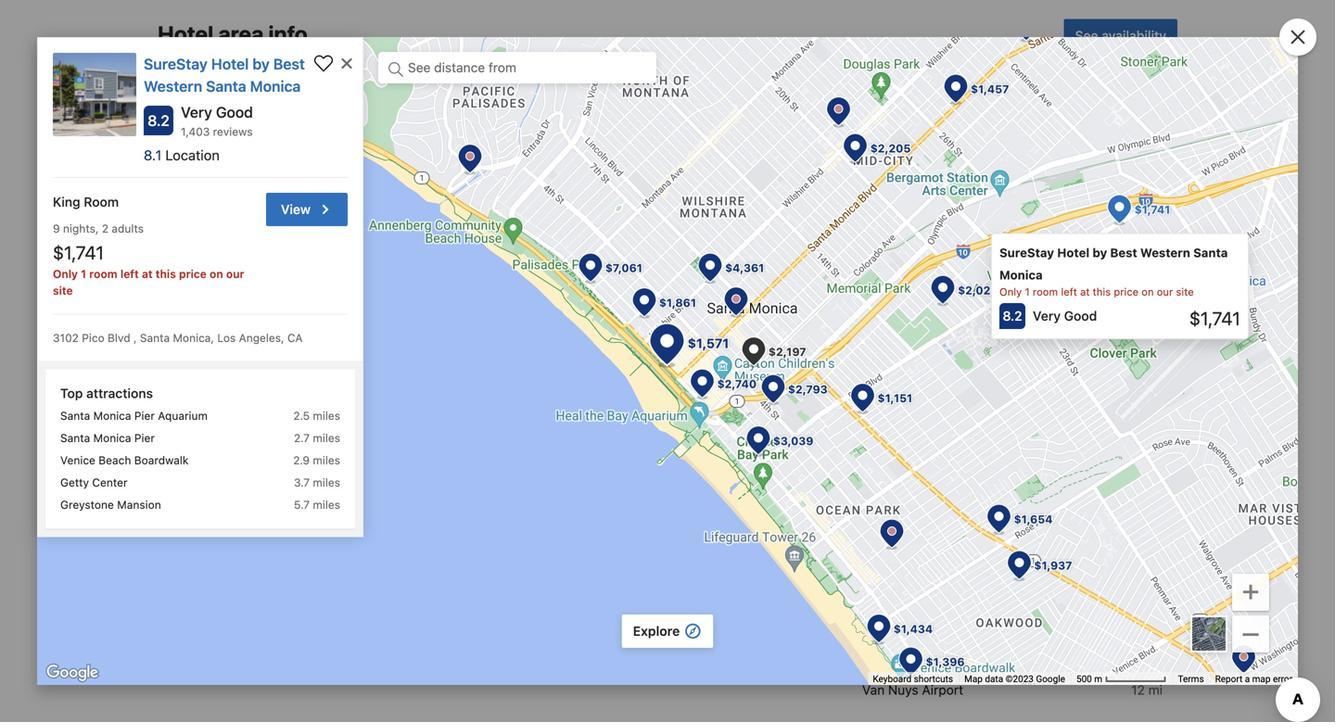 Task type: vqa. For each thing, say whether or not it's contained in the screenshot.
Heart
no



Task type: locate. For each thing, give the bounding box(es) containing it.
0 vertical spatial center
[[547, 249, 587, 264]]

airport up google at the right bottom of the page
[[1017, 649, 1059, 665]]

getty
[[510, 249, 543, 264], [60, 476, 89, 489]]

ft for 0 ft
[[801, 560, 811, 576]]

top up eames house at the top
[[536, 105, 562, 123]]

1 vertical spatial top
[[60, 386, 83, 401]]

12 down 6
[[1132, 683, 1145, 698]]

1 horizontal spatial 1
[[1025, 286, 1030, 298]]

very
[[181, 103, 212, 121], [1033, 308, 1061, 323]]

center up greystone mansion
[[92, 476, 128, 489]]

1 vertical spatial airport
[[1017, 649, 1059, 665]]

ft for 700 ft
[[449, 149, 458, 164]]

miles up the 2.7 miles
[[313, 409, 340, 422]]

train for upper tram station
[[863, 390, 892, 405]]

airport up los angeles international airport
[[947, 616, 989, 631]]

close info window image
[[339, 55, 355, 72]]

will
[[863, 182, 884, 197]]

santa monica pier aquarium up angeles,
[[158, 315, 326, 331]]

boardwalk for park
[[595, 215, 657, 231]]

0 vertical spatial train
[[863, 390, 892, 405]]

at inside 9 nights, 2 adults $1,741 only 1 room left at this price on our site
[[142, 267, 153, 280]]

1 palisades park from the top
[[158, 149, 244, 164]]

5.7 miles
[[294, 498, 340, 511]]

12 mi for california science center
[[779, 453, 811, 468]]

western right /
[[980, 490, 1030, 505]]

ft for 1,200 ft
[[449, 182, 458, 197]]

wilshire / western lacmta station
[[863, 490, 1085, 524]]

subway for wilshire / western lacmta station
[[863, 490, 909, 505]]

by for surestay hotel by best western santa monica only 1 room left at this price on our site
[[1093, 246, 1108, 260]]

on up the "santa monica state beach"
[[210, 267, 223, 280]]

1 vertical spatial this
[[1093, 286, 1111, 298]]

2 horizontal spatial western
[[1141, 246, 1191, 260]]

hotel inside surestay hotel by best western santa monica only 1 room left at this price on our site
[[1058, 246, 1090, 260]]

0 vertical spatial county
[[586, 315, 629, 331]]

getty inside map view dialog
[[60, 476, 89, 489]]

0 horizontal spatial left
[[120, 267, 139, 280]]

park down chess park
[[218, 449, 244, 464]]

2 train from the top
[[863, 423, 892, 438]]

station for upper tram station
[[978, 390, 1021, 405]]

8.2 left very good
[[1003, 308, 1023, 323]]

left inside 9 nights, 2 adults $1,741 only 1 room left at this price on our site
[[120, 267, 139, 280]]

4.5 for dockweiler state beach
[[1126, 282, 1145, 297]]

0 vertical spatial santa monica pier aquarium
[[158, 315, 326, 331]]

santa monica beach
[[863, 149, 985, 164]]

state for monica
[[242, 282, 274, 297]]

nights,
[[63, 222, 99, 235]]

2 vertical spatial angeles
[[887, 649, 935, 665]]

1 vertical spatial 11 mi
[[1134, 499, 1163, 514]]

venice up marina at the right top of page
[[863, 215, 903, 231]]

good inside very good 1,403 reviews
[[216, 103, 253, 121]]

lacmta
[[1033, 490, 1085, 505]]

8.2 up scored  8.1 element
[[148, 112, 170, 129]]

1 train from the top
[[863, 390, 892, 405]]

by down the area on the top of the page
[[253, 55, 270, 73]]

700 ft
[[422, 149, 458, 164]]

1 miles from the top
[[313, 409, 340, 422]]

station
[[863, 508, 903, 524]]

ft
[[449, 149, 458, 164], [1154, 149, 1163, 164], [449, 182, 458, 197], [449, 215, 458, 231], [801, 560, 811, 576]]

1 down 'nights,' at the left of page
[[81, 267, 86, 280]]

state right "rogers"
[[933, 182, 965, 197]]

$1,151
[[878, 392, 913, 405]]

by left 3.3
[[1093, 246, 1108, 260]]

/
[[972, 490, 976, 505]]

room
[[84, 194, 119, 210]]

0 horizontal spatial 2.5
[[293, 409, 310, 422]]

1 vertical spatial santa monica pier aquarium
[[60, 409, 208, 422]]

left inside surestay hotel by best western santa monica only 1 room left at this price on our site
[[1061, 286, 1078, 298]]

0 vertical spatial airport
[[947, 616, 989, 631]]

left up very good
[[1061, 286, 1078, 298]]

2 vertical spatial museum
[[604, 401, 655, 416]]

site inside 9 nights, 2 adults $1,741 only 1 room left at this price on our site
[[53, 284, 73, 297]]

top attractions up house
[[536, 105, 645, 123]]

12 up $3,039
[[779, 410, 793, 425]]

2 miles from the top
[[313, 432, 340, 445]]

mi for petersen automotive museum
[[796, 282, 811, 297]]

very down surestay hotel by best western santa monica only 1 room left at this price on our site
[[1033, 308, 1061, 323]]

map region
[[37, 37, 1299, 685]]

6
[[1137, 649, 1145, 665]]

at
[[142, 267, 153, 280], [1081, 286, 1090, 298]]

venice for 2.5 mi
[[510, 215, 550, 231]]

1 11 from the top
[[1134, 456, 1145, 472]]

4.5 mi down "3.3 mi"
[[1126, 282, 1163, 297]]

1 horizontal spatial county
[[586, 315, 629, 331]]

2 subway from the top
[[863, 490, 909, 505]]

best inside surestay hotel by best western santa monica only 1 room left at this price on our site
[[1111, 246, 1138, 260]]

surestay inside surestay hotel by best western santa monica
[[144, 55, 208, 73]]

3102 pico blvd , santa monica, los angeles, ca
[[53, 331, 303, 344]]

1 horizontal spatial aquarium
[[269, 315, 326, 331]]

this up 3102 pico blvd , santa monica, los angeles, ca
[[156, 267, 176, 280]]

1 9 mi from the top
[[785, 282, 811, 297]]

1 horizontal spatial top attractions
[[536, 105, 645, 123]]

11
[[1134, 456, 1145, 472], [1134, 499, 1145, 514]]

1,300
[[413, 215, 446, 231]]

0 horizontal spatial price
[[179, 267, 207, 280]]

scored  8.2 element up scored  8.1 element
[[144, 106, 173, 135]]

1 vertical spatial palisades
[[158, 215, 214, 231]]

1 horizontal spatial attractions
[[566, 105, 645, 123]]

beaches in the neighborhood
[[889, 105, 1100, 123]]

12 mi for capitol records building
[[779, 367, 811, 383]]

venice for 1.7 mi
[[863, 215, 903, 231]]

county down 'automotive'
[[586, 315, 629, 331]]

station
[[978, 390, 1021, 405], [977, 423, 1020, 438]]

surestay for surestay hotel by best western santa monica
[[144, 55, 208, 73]]

miles
[[313, 409, 340, 422], [313, 432, 340, 445], [313, 454, 340, 467], [313, 476, 340, 489], [313, 498, 340, 511]]

museum down building on the left bottom of page
[[604, 401, 655, 416]]

1,200
[[413, 182, 446, 197]]

museum inside los angeles county museum of art (lacma)
[[633, 315, 684, 331]]

pier up angeles,
[[242, 315, 266, 331]]

very for very good 1,403 reviews
[[181, 103, 212, 121]]

room inside surestay hotel by best western santa monica only 1 room left at this price on our site
[[1033, 286, 1058, 298]]

2 horizontal spatial angeles
[[887, 649, 935, 665]]

getty center up greystone
[[60, 476, 128, 489]]

angeles up keyboard shortcuts
[[887, 649, 935, 665]]

4.6
[[1126, 390, 1145, 405]]

santa monica pier
[[60, 432, 155, 445]]

a
[[1245, 674, 1250, 685]]

aquarium inside map view dialog
[[158, 409, 208, 422]]

aquarium up ca
[[269, 315, 326, 331]]

12 mi
[[779, 367, 811, 383], [779, 410, 811, 425], [779, 453, 811, 468], [1132, 683, 1163, 698]]

park down clubhouse at left top
[[218, 215, 244, 231]]

1 vertical spatial venice beach boardwalk
[[60, 454, 189, 467]]

surestay up very good
[[1000, 246, 1055, 260]]

price inside surestay hotel by best western santa monica only 1 room left at this price on our site
[[1114, 286, 1139, 298]]

0 vertical spatial price
[[179, 267, 207, 280]]

best inside surestay hotel by best western santa monica
[[273, 55, 305, 73]]

museum inside natural history museum of los angeles county
[[604, 401, 655, 416]]

0 horizontal spatial room
[[89, 267, 117, 280]]

best down info
[[273, 55, 305, 73]]

miles down 3.7 miles at the bottom left
[[313, 498, 340, 511]]

blvd
[[108, 331, 130, 344]]

12
[[779, 367, 793, 383], [779, 410, 793, 425], [779, 453, 793, 468], [1132, 683, 1145, 698]]

dockweiler
[[863, 282, 929, 297]]

boardwalk for pier
[[134, 454, 189, 467]]

museum
[[638, 282, 689, 297], [633, 315, 684, 331], [604, 401, 655, 416]]

1 vertical spatial our
[[1157, 286, 1174, 298]]

0 ft
[[790, 560, 811, 576]]

1,200 ft
[[413, 182, 458, 197]]

venice down venice skate park
[[510, 215, 550, 231]]

2 palisades park from the top
[[158, 449, 244, 464]]

miles for 2.7 miles
[[313, 432, 340, 445]]

0 horizontal spatial western
[[144, 77, 202, 95]]

hotel down hotel area info
[[211, 55, 249, 73]]

center
[[547, 249, 587, 264], [621, 453, 662, 468], [92, 476, 128, 489]]

by inside surestay hotel by best western santa monica only 1 room left at this price on our site
[[1093, 246, 1108, 260]]

2.5 down 2.4 at top right
[[774, 215, 793, 231]]

park down "monica,"
[[204, 349, 231, 364]]

1 vertical spatial by
[[1093, 246, 1108, 260]]

9 for petersen automotive museum
[[785, 282, 793, 297]]

at down adults
[[142, 267, 153, 280]]

1 palisades from the top
[[158, 149, 214, 164]]

western for surestay hotel by best western santa monica
[[144, 77, 202, 95]]

getty up petersen at the left of page
[[510, 249, 543, 264]]

1 horizontal spatial good
[[1065, 308, 1098, 323]]

santa inside surestay hotel by best western santa monica
[[206, 77, 246, 95]]

western
[[144, 77, 202, 95], [1141, 246, 1191, 260], [980, 490, 1030, 505]]

700
[[422, 149, 446, 164]]

angeles for los angeles county museum of art (lacma)
[[535, 315, 583, 331]]

angeles up (lacma)
[[535, 315, 583, 331]]

5
[[1137, 423, 1145, 438]]

google image
[[42, 661, 103, 685]]

11 for wilshire / western lacmta station
[[1134, 499, 1145, 514]]

ft right 1,300
[[449, 215, 458, 231]]

miles down 2.5 miles
[[313, 432, 340, 445]]

ft right 1,200
[[449, 182, 458, 197]]

$1,741 inside 9 nights, 2 adults $1,741 only 1 room left at this price on our site
[[53, 241, 104, 263]]

0 vertical spatial $1,741
[[1135, 203, 1171, 216]]

our down "3.3 mi"
[[1157, 286, 1174, 298]]

mi for santa monica airport
[[1149, 616, 1163, 631]]

miles up 5.7 miles
[[313, 476, 340, 489]]

rated element
[[165, 147, 220, 163]]

1 horizontal spatial surestay
[[1000, 246, 1055, 260]]

los right "monica,"
[[217, 331, 236, 344]]

500 for 500 ft
[[1126, 149, 1150, 164]]

western up what's
[[144, 77, 202, 95]]

our up the "santa monica state beach"
[[226, 267, 244, 280]]

3.7 miles
[[294, 476, 340, 489]]

1 horizontal spatial 4.5
[[1126, 282, 1145, 297]]

at inside surestay hotel by best western santa monica only 1 room left at this price on our site
[[1081, 286, 1090, 298]]

4.5 mi down 2.5 mi
[[774, 249, 811, 264]]

0 horizontal spatial center
[[92, 476, 128, 489]]

0 horizontal spatial getty
[[60, 476, 89, 489]]

2 vertical spatial pier
[[134, 432, 155, 445]]

los up (lacma)
[[510, 315, 531, 331]]

0 horizontal spatial angeles
[[535, 315, 583, 331]]

angeles inside los angeles county museum of art (lacma)
[[535, 315, 583, 331]]

surestay hotel by best western santa monica only 1 room left at this price on our site
[[1000, 246, 1228, 298]]

12 mi for natural history museum of los angeles county
[[779, 410, 811, 425]]

very inside very good 1,403 reviews
[[181, 103, 212, 121]]

station for lower tram station
[[977, 423, 1020, 438]]

1 vertical spatial tram
[[944, 423, 974, 438]]

hotel left 3.3
[[1058, 246, 1090, 260]]

history
[[557, 401, 600, 416]]

500
[[1126, 149, 1150, 164], [1077, 674, 1092, 685]]

surestay for surestay hotel by best western santa monica only 1 room left at this price on our site
[[1000, 246, 1055, 260]]

tram down upper tram station
[[944, 423, 974, 438]]

0 horizontal spatial scored  8.2 element
[[144, 106, 173, 135]]

mi for marina del rey beach
[[1149, 249, 1163, 264]]

room down "2"
[[89, 267, 117, 280]]

palisades park down chess park
[[158, 449, 244, 464]]

0 horizontal spatial very
[[181, 103, 212, 121]]

availability
[[1102, 28, 1167, 43]]

0 horizontal spatial boardwalk
[[134, 454, 189, 467]]

1 vertical spatial 11
[[1134, 499, 1145, 514]]

skate
[[554, 182, 587, 197]]

2 9 mi from the top
[[785, 325, 811, 340]]

1 horizontal spatial site
[[1176, 286, 1194, 298]]

center up petersen at the left of page
[[547, 249, 587, 264]]

0 horizontal spatial by
[[253, 55, 270, 73]]

getty for greystone mansion
[[60, 476, 89, 489]]

santa inside surestay hotel by best western santa monica only 1 room left at this price on our site
[[1194, 246, 1228, 260]]

wilshire
[[921, 490, 969, 505]]

very up 1,403
[[181, 103, 212, 121]]

subway up "station"
[[863, 490, 909, 505]]

1 vertical spatial aquarium
[[158, 409, 208, 422]]

park right chess
[[198, 416, 225, 431]]

0 vertical spatial 4.5 mi
[[774, 249, 811, 264]]

this up very good
[[1093, 286, 1111, 298]]

hotel for surestay hotel by best western santa monica only 1 room left at this price on our site
[[1058, 246, 1090, 260]]

11 mi for hollywood/highland
[[1134, 456, 1163, 472]]

9 for los angeles county museum of art (lacma)
[[785, 325, 793, 340]]

only down 'nights,' at the left of page
[[53, 267, 78, 280]]

1 vertical spatial center
[[621, 453, 662, 468]]

4.5 for getty center
[[774, 249, 793, 264]]

surestay inside surestay hotel by best western santa monica only 1 room left at this price on our site
[[1000, 246, 1055, 260]]

area
[[218, 21, 264, 47]]

1 horizontal spatial 500
[[1126, 149, 1150, 164]]

12 down $3,039
[[779, 453, 793, 468]]

2 11 mi from the top
[[1134, 499, 1163, 514]]

angeles for los angeles international airport
[[887, 649, 935, 665]]

only inside surestay hotel by best western santa monica only 1 room left at this price on our site
[[1000, 286, 1022, 298]]

western inside surestay hotel by best western santa monica only 1 room left at this price on our site
[[1141, 246, 1191, 260]]

tram for upper
[[945, 390, 975, 405]]

0 horizontal spatial 1
[[81, 267, 86, 280]]

500 inside 500 m button
[[1077, 674, 1092, 685]]

by inside surestay hotel by best western santa monica
[[253, 55, 270, 73]]

0 vertical spatial 9 mi
[[785, 282, 811, 297]]

train for lower tram station
[[863, 423, 892, 438]]

scored  8.2 element
[[144, 106, 173, 135], [1000, 303, 1026, 329]]

upper tram station
[[904, 390, 1021, 405]]

venice beach boardwalk
[[510, 215, 657, 231], [60, 454, 189, 467]]

0 horizontal spatial site
[[53, 284, 73, 297]]

los inside natural history museum of los angeles county
[[674, 401, 695, 416]]

mi
[[796, 149, 811, 164], [796, 182, 811, 197], [1149, 182, 1163, 197], [796, 215, 811, 231], [1149, 215, 1163, 231], [796, 249, 811, 264], [1149, 249, 1163, 264], [796, 282, 811, 297], [1149, 282, 1163, 297], [796, 325, 811, 340], [796, 367, 811, 383], [1149, 390, 1163, 405], [796, 410, 811, 425], [1149, 423, 1163, 438], [796, 453, 811, 468], [1149, 456, 1163, 472], [1149, 499, 1163, 514], [1149, 616, 1163, 631], [1149, 649, 1163, 665], [1149, 683, 1163, 698]]

venice beach boardwalk down santa monica pier
[[60, 454, 189, 467]]

on inside 9 nights, 2 adults $1,741 only 1 room left at this price on our site
[[210, 267, 223, 280]]

palisades down 1,403
[[158, 149, 214, 164]]

1 vertical spatial getty
[[60, 476, 89, 489]]

scored  8.2 element left very good
[[1000, 303, 1026, 329]]

county inside natural history museum of los angeles county
[[510, 419, 553, 435]]

reviews
[[213, 125, 253, 138]]

venice skate park
[[510, 182, 618, 197]]

1 vertical spatial getty center
[[60, 476, 128, 489]]

airport down the $1,396
[[922, 683, 964, 698]]

1 subway from the top
[[863, 456, 909, 472]]

palisades park down 1,403
[[158, 149, 244, 164]]

top inside map view dialog
[[60, 386, 83, 401]]

boardwalk up the $7,061
[[595, 215, 657, 231]]

1 vertical spatial hotel
[[211, 55, 249, 73]]

0 horizontal spatial good
[[216, 103, 253, 121]]

2.3 mi
[[1126, 616, 1163, 631]]

santa monica airport
[[863, 616, 989, 631]]

price up the "santa monica state beach"
[[179, 267, 207, 280]]

12 mi for van nuys airport
[[1132, 683, 1163, 698]]

12 for van nuys airport
[[1132, 683, 1145, 698]]

hotel inside surestay hotel by best western santa monica
[[211, 55, 249, 73]]

1 horizontal spatial 8.2
[[1003, 308, 1023, 323]]

getty for petersen automotive museum
[[510, 249, 543, 264]]

records
[[556, 367, 605, 383]]

$7,061
[[605, 262, 643, 275]]

1 horizontal spatial scored  8.2 element
[[1000, 303, 1026, 329]]

airport for van nuys airport
[[922, 683, 964, 698]]

2 vertical spatial 9
[[785, 325, 793, 340]]

venice beach boardwalk inside map view dialog
[[60, 454, 189, 467]]

center for 3.7 miles
[[92, 476, 128, 489]]

4.6 mi
[[1126, 390, 1163, 405]]

500 for 500 m
[[1077, 674, 1092, 685]]

2 palisades from the top
[[158, 215, 214, 231]]

train down $1,151
[[863, 423, 892, 438]]

$1,861
[[659, 297, 697, 310]]

1 11 mi from the top
[[1134, 456, 1163, 472]]

ft up 1.3 mi
[[1154, 149, 1163, 164]]

1 vertical spatial pier
[[134, 409, 155, 422]]

venice beach boardwalk for skate
[[510, 215, 657, 231]]

1 horizontal spatial by
[[1093, 246, 1108, 260]]

2 11 from the top
[[1134, 499, 1145, 514]]

1 vertical spatial 9
[[785, 282, 793, 297]]

1 vertical spatial 4.5
[[1126, 282, 1145, 297]]

aquarium down tongva
[[158, 409, 208, 422]]

0 horizontal spatial top attractions
[[60, 386, 153, 401]]

1 vertical spatial surestay
[[1000, 246, 1055, 260]]

our
[[226, 267, 244, 280], [1157, 286, 1174, 298]]

1 vertical spatial room
[[1033, 286, 1058, 298]]

0 horizontal spatial top
[[60, 386, 83, 401]]

good for very good
[[1065, 308, 1098, 323]]

0 vertical spatial boardwalk
[[595, 215, 657, 231]]

1 vertical spatial county
[[510, 419, 553, 435]]

12 mi up $2,793
[[779, 367, 811, 383]]

2.9
[[293, 454, 310, 467]]

getty center up petersen at the left of page
[[510, 249, 587, 264]]

mi for los angeles international airport
[[1149, 649, 1163, 665]]

2.7 miles
[[294, 432, 340, 445]]

venice down santa monica pier
[[60, 454, 95, 467]]

4.5 down 3.3
[[1126, 282, 1145, 297]]

our inside surestay hotel by best western santa monica only 1 room left at this price on our site
[[1157, 286, 1174, 298]]

0 vertical spatial 11
[[1134, 456, 1145, 472]]

tram for lower
[[944, 423, 974, 438]]

subway
[[863, 456, 909, 472], [863, 490, 909, 505]]

monica
[[250, 77, 301, 95], [900, 149, 944, 164], [1000, 268, 1043, 282], [195, 282, 239, 297], [195, 315, 239, 331], [93, 409, 131, 422], [93, 432, 131, 445], [900, 616, 944, 631]]

1 vertical spatial 9 mi
[[785, 325, 811, 340]]

1 vertical spatial angeles
[[699, 401, 747, 416]]

0 vertical spatial our
[[226, 267, 244, 280]]

2.5 inside map view dialog
[[293, 409, 310, 422]]

capitol
[[510, 367, 552, 383]]

boardwalk inside map view dialog
[[134, 454, 189, 467]]

mi for getty center
[[796, 249, 811, 264]]

angeles down '$2,740'
[[699, 401, 747, 416]]

1 horizontal spatial getty
[[510, 249, 543, 264]]

$1,741
[[1135, 203, 1171, 216], [53, 241, 104, 263], [1190, 307, 1241, 329]]

0 horizontal spatial 8.2
[[148, 112, 170, 129]]

pier up mansion
[[134, 432, 155, 445]]

_
[[1243, 604, 1259, 639]]

0 vertical spatial western
[[144, 77, 202, 95]]

western inside 'wilshire / western lacmta station'
[[980, 490, 1030, 505]]

king
[[53, 194, 80, 210]]

room
[[89, 267, 117, 280], [1033, 286, 1058, 298]]

0 vertical spatial only
[[53, 267, 78, 280]]

palisades
[[158, 149, 214, 164], [158, 215, 214, 231], [158, 449, 214, 464]]

getty up greystone
[[60, 476, 89, 489]]

1 vertical spatial museum
[[633, 315, 684, 331]]

2 vertical spatial hotel
[[1058, 246, 1090, 260]]

2.5 up 2.7
[[293, 409, 310, 422]]

art
[[706, 315, 724, 331]]

11 for hollywood/highland
[[1134, 456, 1145, 472]]

$2,793
[[788, 383, 828, 396]]

los right of
[[674, 401, 695, 416]]

1 vertical spatial palisades park
[[158, 449, 244, 464]]

1 vertical spatial station
[[977, 423, 1020, 438]]

9
[[53, 222, 60, 235], [785, 282, 793, 297], [785, 325, 793, 340]]

1 horizontal spatial our
[[1157, 286, 1174, 298]]

0 vertical spatial pier
[[242, 315, 266, 331]]

12 mi down 6 mi
[[1132, 683, 1163, 698]]

center inside map view dialog
[[92, 476, 128, 489]]

4 miles from the top
[[313, 476, 340, 489]]

left down adults
[[120, 267, 139, 280]]

2.3
[[1126, 616, 1145, 631]]

getty center inside map view dialog
[[60, 476, 128, 489]]

price down 3.3
[[1114, 286, 1139, 298]]

1 horizontal spatial at
[[1081, 286, 1090, 298]]

tongva park
[[158, 349, 231, 364]]

petersen
[[510, 282, 563, 297]]

8.2 for the right "scored  8.2" element
[[1003, 308, 1023, 323]]

of
[[688, 315, 702, 331]]

tram
[[945, 390, 975, 405], [944, 423, 974, 438]]

1 vertical spatial 2.5
[[293, 409, 310, 422]]

1 horizontal spatial center
[[547, 249, 587, 264]]

0 vertical spatial attractions
[[566, 105, 645, 123]]

1 horizontal spatial 2.5
[[774, 215, 793, 231]]

venice for 2.9 miles
[[60, 454, 95, 467]]

boardwalk
[[595, 215, 657, 231], [134, 454, 189, 467]]

hotel left the area on the top of the page
[[158, 21, 214, 47]]

good up reviews
[[216, 103, 253, 121]]

0 vertical spatial 2.5
[[774, 215, 793, 231]]

0 horizontal spatial surestay
[[144, 55, 208, 73]]

1 vertical spatial on
[[1142, 286, 1154, 298]]

park down reviews
[[218, 149, 244, 164]]

1 vertical spatial good
[[1065, 308, 1098, 323]]

1 horizontal spatial boardwalk
[[595, 215, 657, 231]]

0 vertical spatial 500
[[1126, 149, 1150, 164]]

museum for automotive
[[638, 282, 689, 297]]

station up lower tram station
[[978, 390, 1021, 405]]

western inside surestay hotel by best western santa monica
[[144, 77, 202, 95]]

0 vertical spatial aquarium
[[269, 315, 326, 331]]

by
[[253, 55, 270, 73], [1093, 246, 1108, 260]]

station up the 'hollywood/highland'
[[977, 423, 1020, 438]]

beach down santa monica pier
[[99, 454, 131, 467]]

mi for venice skate park
[[796, 182, 811, 197]]

1
[[81, 267, 86, 280], [1025, 286, 1030, 298]]

3 miles from the top
[[313, 454, 340, 467]]

5 miles from the top
[[313, 498, 340, 511]]

top down 3102
[[60, 386, 83, 401]]

$2,197
[[769, 346, 807, 359]]

room inside 9 nights, 2 adults $1,741 only 1 room left at this price on our site
[[89, 267, 117, 280]]

beach down marina del rey beach
[[967, 282, 1005, 297]]

beach up marina del rey beach
[[906, 215, 944, 231]]

western down 1.7 mi
[[1141, 246, 1191, 260]]

airport
[[947, 616, 989, 631], [1017, 649, 1059, 665], [922, 683, 964, 698]]

1 right $2,025
[[1025, 286, 1030, 298]]

0 vertical spatial angeles
[[535, 315, 583, 331]]

mi for natural history museum of los angeles county
[[796, 410, 811, 425]]

los inside map view dialog
[[217, 331, 236, 344]]

4.5 mi for dockweiler state beach
[[1126, 282, 1163, 297]]

chess
[[158, 416, 195, 431]]

1 horizontal spatial on
[[1142, 286, 1154, 298]]

venice inside map view dialog
[[60, 454, 95, 467]]

palisades park
[[158, 149, 244, 164], [158, 449, 244, 464]]

9 nights, 2 adults $1,741 only 1 room left at this price on our site
[[53, 222, 244, 297]]

1 horizontal spatial western
[[980, 490, 1030, 505]]

palisades down "samos"
[[158, 215, 214, 231]]



Task type: describe. For each thing, give the bounding box(es) containing it.
$2,025
[[958, 284, 998, 297]]

$2,205
[[871, 142, 911, 155]]

monica inside surestay hotel by best western santa monica only 1 room left at this price on our site
[[1000, 268, 1043, 282]]

getty center for greystone
[[60, 476, 128, 489]]

what's
[[184, 105, 235, 123]]

angeles inside natural history museum of los angeles county
[[699, 401, 747, 416]]

1 inside 9 nights, 2 adults $1,741 only 1 room left at this price on our site
[[81, 267, 86, 280]]

see
[[1076, 28, 1099, 43]]

0 vertical spatial hotel
[[158, 21, 214, 47]]

pétanque
[[248, 215, 305, 231]]

only inside 9 nights, 2 adults $1,741 only 1 room left at this price on our site
[[53, 267, 78, 280]]

chess park
[[158, 416, 225, 431]]

beach down skate
[[554, 215, 591, 231]]

500 ft
[[1126, 149, 1163, 164]]

getty center for petersen
[[510, 249, 587, 264]]

2 horizontal spatial center
[[621, 453, 662, 468]]

site inside surestay hotel by best western santa monica only 1 room left at this price on our site
[[1176, 286, 1194, 298]]

keyboard
[[873, 674, 912, 685]]

1 inside surestay hotel by best western santa monica only 1 room left at this price on our site
[[1025, 286, 1030, 298]]

building
[[609, 367, 657, 383]]

12 for california science center
[[779, 453, 793, 468]]

error
[[1273, 674, 1293, 685]]

beach inside map view dialog
[[99, 454, 131, 467]]

miles for 2.5 miles
[[313, 409, 340, 422]]

california science center
[[510, 453, 662, 468]]

hollywood/highland
[[921, 456, 1041, 472]]

mi for venice beach boardwalk
[[796, 215, 811, 231]]

mi for california science center
[[796, 453, 811, 468]]

very for very good
[[1033, 308, 1061, 323]]

mi for venice beach
[[1149, 215, 1163, 231]]

(lacma)
[[510, 334, 564, 349]]

restaurants
[[184, 513, 271, 531]]

palisades for 1,300 ft
[[158, 215, 214, 231]]

map view dialog
[[0, 0, 1336, 723]]

closest
[[889, 572, 943, 590]]

park right skate
[[591, 182, 618, 197]]

rey
[[930, 249, 952, 264]]

upper
[[904, 390, 941, 405]]

2
[[102, 222, 109, 235]]

1,300 ft
[[413, 215, 458, 231]]

adults
[[112, 222, 144, 235]]

museum for history
[[604, 401, 655, 416]]

petersen automotive museum
[[510, 282, 689, 297]]

mi for eames house
[[796, 149, 811, 164]]

marina
[[863, 249, 903, 264]]

1.3 mi
[[1128, 182, 1163, 197]]

los up keyboard
[[863, 649, 884, 665]]

the
[[970, 105, 994, 123]]

8.1 location
[[144, 147, 220, 163]]

this inside 9 nights, 2 adults $1,741 only 1 room left at this price on our site
[[156, 267, 176, 280]]

our inside 9 nights, 2 adults $1,741 only 1 room left at this price on our site
[[226, 267, 244, 280]]

of
[[658, 401, 670, 416]]

hotel area info
[[158, 21, 308, 47]]

beach up ca
[[277, 282, 315, 297]]

van
[[863, 683, 885, 698]]

automotive
[[567, 282, 635, 297]]

nearby
[[238, 105, 288, 123]]

1.5
[[776, 149, 793, 164]]

$1,937
[[1035, 559, 1073, 572]]

los angeles county museum of art (lacma)
[[510, 315, 724, 349]]

1.5 mi
[[776, 149, 811, 164]]

state for rogers
[[933, 182, 965, 197]]

9 mi for los angeles county museum of art (lacma)
[[785, 325, 811, 340]]

1.3
[[1128, 182, 1145, 197]]

ft for 1,300 ft
[[449, 215, 458, 231]]

see availability
[[1076, 28, 1167, 43]]

pier for 2.5 miles
[[134, 409, 155, 422]]

&
[[274, 513, 285, 531]]

$1,396
[[926, 656, 965, 669]]

airport for santa monica airport
[[947, 616, 989, 631]]

terms
[[1178, 674, 1204, 685]]

beach down in
[[947, 149, 985, 164]]

2.4
[[774, 182, 793, 197]]

8.1
[[144, 147, 162, 163]]

by for surestay hotel by best western santa monica
[[253, 55, 270, 73]]

in
[[953, 105, 966, 123]]

mi for los angeles county museum of art (lacma)
[[796, 325, 811, 340]]

los inside los angeles county museum of art (lacma)
[[510, 315, 531, 331]]

explore
[[633, 624, 680, 639]]

venice beach boardwalk for monica
[[60, 454, 189, 467]]

good for very good 1,403 reviews
[[216, 103, 253, 121]]

dockweiler state beach
[[863, 282, 1005, 297]]

See distance from search field
[[378, 52, 657, 83]]

subway for hollywood/highland
[[863, 456, 909, 472]]

5 mi
[[1137, 423, 1163, 438]]

miles for 3.7 miles
[[313, 476, 340, 489]]

surestay hotel by best western santa monica link
[[144, 55, 305, 95]]

1 horizontal spatial top
[[536, 105, 562, 123]]

12 for natural history museum of los angeles county
[[779, 410, 793, 425]]

$1,571
[[688, 336, 729, 351]]

mi for dockweiler state beach
[[1149, 282, 1163, 297]]

9 inside 9 nights, 2 adults $1,741 only 1 room left at this price on our site
[[53, 222, 60, 235]]

house
[[553, 149, 592, 164]]

palisades for 700 ft
[[158, 149, 214, 164]]

3 palisades from the top
[[158, 449, 214, 464]]

2 horizontal spatial $1,741
[[1190, 307, 1241, 329]]

2.5 for 2.5 miles
[[293, 409, 310, 422]]

transit
[[937, 346, 984, 364]]

8.2 for "scored  8.2" element to the left
[[148, 112, 170, 129]]

mi for capitol records building
[[796, 367, 811, 383]]

mi for van nuys airport
[[1149, 683, 1163, 698]]

marina del rey beach
[[863, 249, 993, 264]]

shortcuts
[[914, 674, 954, 685]]

airports
[[946, 572, 1006, 590]]

restaurants & cafes
[[184, 513, 328, 531]]

report a map error
[[1216, 674, 1293, 685]]

9 mi for petersen automotive museum
[[785, 282, 811, 297]]

western for surestay hotel by best western santa monica only 1 room left at this price on our site
[[1141, 246, 1191, 260]]

natural
[[510, 401, 554, 416]]

miles for 2.9 miles
[[313, 454, 340, 467]]

scored  8.1 element
[[144, 147, 165, 163]]

500 m
[[1077, 674, 1105, 685]]

data
[[985, 674, 1004, 685]]

santa monica pier aquarium inside map view dialog
[[60, 409, 208, 422]]

county inside los angeles county museum of art (lacma)
[[586, 315, 629, 331]]

this inside surestay hotel by best western santa monica only 1 room left at this price on our site
[[1093, 286, 1111, 298]]

santa monica state beach
[[158, 282, 315, 297]]

$4,361
[[725, 262, 765, 275]]

3.7
[[294, 476, 310, 489]]

best for surestay hotel by best western santa monica
[[273, 55, 305, 73]]

hotel for surestay hotel by best western santa monica
[[211, 55, 249, 73]]

what's nearby
[[184, 105, 288, 123]]

terms link
[[1178, 674, 1204, 685]]

2.5 mi
[[774, 215, 811, 231]]

rogers
[[888, 182, 930, 197]]

mi for will rogers state beach
[[1149, 182, 1163, 197]]

california
[[510, 453, 567, 468]]

eames
[[510, 149, 550, 164]]

1,403
[[181, 125, 210, 138]]

state down rey
[[932, 282, 964, 297]]

samos clubhouse
[[158, 182, 266, 197]]

beach down santa monica beach
[[968, 182, 1006, 197]]

beach right rey
[[956, 249, 993, 264]]

3102
[[53, 331, 79, 344]]

monica inside surestay hotel by best western santa monica
[[250, 77, 301, 95]]

2.7
[[294, 432, 310, 445]]

tongva
[[158, 349, 201, 364]]

attractions inside map view dialog
[[86, 386, 153, 401]]

6 mi
[[1137, 649, 1163, 665]]

top attractions inside map view dialog
[[60, 386, 153, 401]]

,
[[134, 331, 137, 344]]

12 for capitol records building
[[779, 367, 793, 383]]

best for surestay hotel by best western santa monica only 1 room left at this price on our site
[[1111, 246, 1138, 260]]

pico
[[82, 331, 104, 344]]

beaches
[[889, 105, 950, 123]]

los angeles international airport
[[863, 649, 1059, 665]]

0
[[790, 560, 798, 576]]

price inside 9 nights, 2 adults $1,741 only 1 room left at this price on our site
[[179, 267, 207, 280]]

pier for 2.7 miles
[[134, 432, 155, 445]]

ft for 500 ft
[[1154, 149, 1163, 164]]

angeles,
[[239, 331, 284, 344]]

+ link
[[1233, 572, 1270, 611]]

science
[[570, 453, 618, 468]]

venice for 2.4 mi
[[510, 182, 550, 197]]

location
[[165, 147, 220, 163]]

public transit
[[889, 346, 984, 364]]

center for 4.5 mi
[[547, 249, 587, 264]]

11 mi for wilshire / western lacmta station
[[1134, 499, 1163, 514]]

cafes
[[289, 513, 328, 531]]

_ link
[[1233, 604, 1270, 653]]

miles for 5.7 miles
[[313, 498, 340, 511]]

map data ©2023 google
[[965, 674, 1066, 685]]

on inside surestay hotel by best western santa monica only 1 room left at this price on our site
[[1142, 286, 1154, 298]]

0 vertical spatial top attractions
[[536, 105, 645, 123]]

5.7
[[294, 498, 310, 511]]

4.5 mi for getty center
[[774, 249, 811, 264]]

view link
[[266, 193, 348, 226]]

3.3
[[1126, 249, 1145, 264]]

2.5 for 2.5 mi
[[774, 215, 793, 231]]



